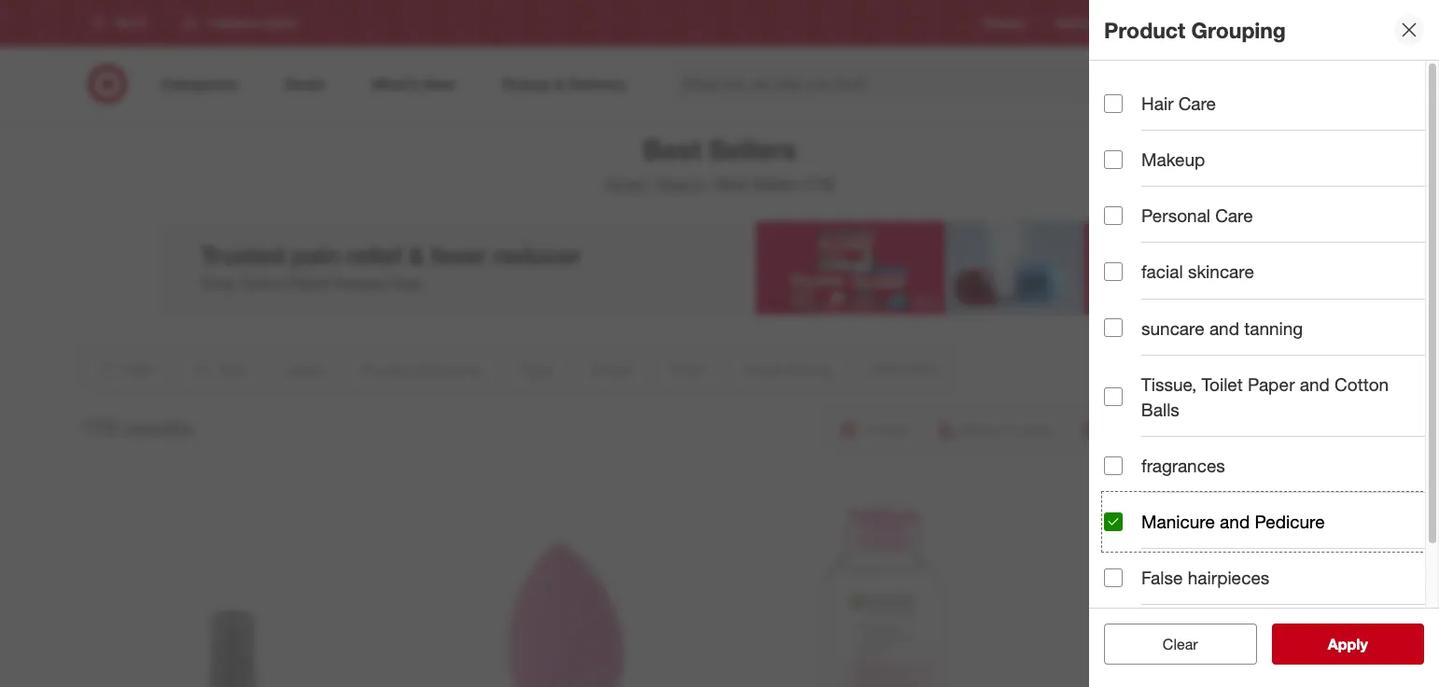 Task type: vqa. For each thing, say whether or not it's contained in the screenshot.
"8"
no



Task type: describe. For each thing, give the bounding box(es) containing it.
clear button
[[1104, 624, 1257, 665]]

product grouping dialog
[[1089, 0, 1439, 687]]

tanning
[[1244, 317, 1303, 338]]

ad
[[1094, 16, 1108, 30]]

weekly
[[1055, 16, 1091, 30]]

weekly ad
[[1055, 16, 1108, 30]]

0 vertical spatial sellers
[[709, 133, 796, 166]]

suncare and tanning checkbox
[[1104, 318, 1123, 337]]

176 results
[[81, 414, 192, 440]]

Manicure and Pedicure checkbox
[[1104, 512, 1123, 531]]

False hairpieces checkbox
[[1104, 568, 1123, 587]]

beauty link
[[658, 175, 705, 193]]

target circle link
[[1213, 15, 1275, 31]]

and for pedicure
[[1220, 511, 1250, 532]]

toilet
[[1202, 373, 1243, 395]]

target link
[[605, 175, 646, 193]]

1 horizontal spatial target
[[1213, 16, 1243, 30]]

Personal Care checkbox
[[1104, 206, 1123, 225]]

skincare
[[1188, 261, 1254, 282]]

pedicure
[[1255, 511, 1325, 532]]

best sellers target / beauty / best sellers (176)
[[605, 133, 835, 193]]

manicure and pedicure
[[1142, 511, 1325, 532]]

1 / from the left
[[649, 175, 654, 193]]

clear
[[1163, 635, 1198, 653]]

suncare and tanning
[[1142, 317, 1303, 338]]

registry link
[[984, 15, 1025, 31]]

hair care
[[1142, 92, 1216, 114]]

facial skincare checkbox
[[1104, 262, 1123, 281]]

1 vertical spatial sellers
[[752, 175, 798, 193]]

1 horizontal spatial best
[[717, 175, 748, 193]]

Tissue, Toilet Paper and Cotton Balls checkbox
[[1104, 387, 1123, 406]]

balls
[[1141, 398, 1180, 420]]

apply
[[1328, 635, 1368, 653]]

product
[[1104, 16, 1186, 43]]

176
[[81, 414, 117, 440]]

grouping
[[1192, 16, 1286, 43]]

What can we help you find? suggestions appear below search field
[[672, 63, 1137, 105]]

care for hair care
[[1179, 92, 1216, 114]]

redcard
[[1138, 16, 1183, 30]]



Task type: locate. For each thing, give the bounding box(es) containing it.
target
[[1213, 16, 1243, 30], [605, 175, 646, 193]]

registry
[[984, 16, 1025, 30]]

false hairpieces
[[1142, 567, 1270, 588]]

target inside best sellers target / beauty / best sellers (176)
[[605, 175, 646, 193]]

1 vertical spatial target
[[605, 175, 646, 193]]

hairpieces
[[1188, 567, 1270, 588]]

and left tanning
[[1210, 317, 1240, 338]]

facial
[[1142, 261, 1183, 282]]

cotton
[[1335, 373, 1389, 395]]

care
[[1179, 92, 1216, 114], [1216, 205, 1253, 226]]

circle
[[1246, 16, 1275, 30]]

best up beauty
[[643, 133, 701, 166]]

makeup
[[1142, 149, 1205, 170]]

0 horizontal spatial target
[[605, 175, 646, 193]]

(176)
[[802, 175, 835, 193]]

target left circle
[[1213, 16, 1243, 30]]

personal
[[1142, 205, 1211, 226]]

suncare
[[1142, 317, 1205, 338]]

1 vertical spatial best
[[717, 175, 748, 193]]

beauty
[[658, 175, 705, 193]]

2 / from the left
[[709, 175, 714, 193]]

0 vertical spatial target
[[1213, 16, 1243, 30]]

paper
[[1248, 373, 1295, 395]]

fragrances
[[1142, 455, 1225, 476]]

facial skincare
[[1142, 261, 1254, 282]]

weekly ad link
[[1055, 15, 1108, 31]]

fragrances checkbox
[[1104, 456, 1123, 475]]

/
[[649, 175, 654, 193], [709, 175, 714, 193]]

results
[[123, 414, 192, 440]]

sponsored
[[1224, 315, 1280, 329]]

and for tanning
[[1210, 317, 1240, 338]]

1 vertical spatial care
[[1216, 205, 1253, 226]]

redcard link
[[1138, 15, 1183, 31]]

false
[[1142, 567, 1183, 588]]

care right hair
[[1179, 92, 1216, 114]]

personal care
[[1142, 205, 1253, 226]]

target left beauty link
[[605, 175, 646, 193]]

/ right beauty link
[[709, 175, 714, 193]]

best right beauty link
[[717, 175, 748, 193]]

Hair Care checkbox
[[1104, 94, 1123, 113]]

0 vertical spatial and
[[1210, 317, 1240, 338]]

0 horizontal spatial best
[[643, 133, 701, 166]]

sellers
[[709, 133, 796, 166], [752, 175, 798, 193]]

and
[[1210, 317, 1240, 338], [1300, 373, 1330, 395], [1220, 511, 1250, 532]]

target circle
[[1213, 16, 1275, 30]]

advertisement region
[[160, 221, 1280, 314]]

0 horizontal spatial /
[[649, 175, 654, 193]]

1 horizontal spatial /
[[709, 175, 714, 193]]

care up skincare at the right of the page
[[1216, 205, 1253, 226]]

tissue, toilet paper and cotton balls
[[1141, 373, 1389, 420]]

2 vertical spatial and
[[1220, 511, 1250, 532]]

and left pedicure
[[1220, 511, 1250, 532]]

manicure
[[1142, 511, 1215, 532]]

hair
[[1142, 92, 1174, 114]]

apply button
[[1272, 624, 1424, 665]]

0 vertical spatial care
[[1179, 92, 1216, 114]]

and inside 'tissue, toilet paper and cotton balls'
[[1300, 373, 1330, 395]]

and right paper
[[1300, 373, 1330, 395]]

best
[[643, 133, 701, 166], [717, 175, 748, 193]]

care for personal care
[[1216, 205, 1253, 226]]

1 vertical spatial and
[[1300, 373, 1330, 395]]

Makeup checkbox
[[1104, 150, 1123, 169]]

/ right the target link
[[649, 175, 654, 193]]

product grouping
[[1104, 16, 1286, 43]]

0 vertical spatial best
[[643, 133, 701, 166]]

tissue,
[[1141, 373, 1197, 395]]



